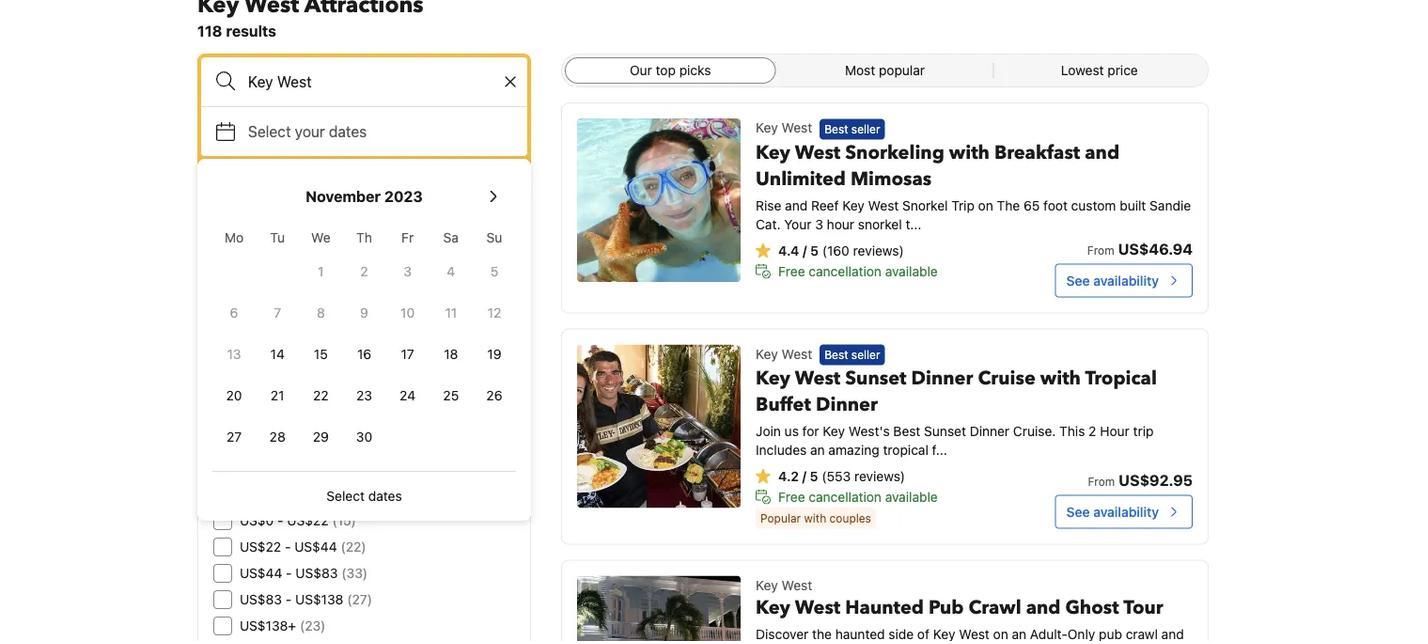 Task type: describe. For each thing, give the bounding box(es) containing it.
us$0 - us$22 (15)
[[240, 513, 356, 528]]

lowest price
[[1061, 63, 1138, 78]]

0 horizontal spatial us$83
[[240, 592, 282, 607]]

nature & outdoor (67)
[[240, 344, 374, 359]]

with inside 'key west sunset dinner cruise with tropical buffet dinner join us for key west's best sunset dinner cruise. this 2 hour trip includes an amazing tropical f...'
[[1041, 365, 1081, 391]]

15
[[314, 346, 328, 362]]

hour
[[827, 216, 855, 232]]

(20)
[[391, 396, 417, 412]]

select your dates
[[248, 123, 367, 141]]

from us$46.94
[[1088, 240, 1193, 257]]

24 November 2023 checkbox
[[386, 377, 429, 415]]

& for outdoor
[[284, 344, 294, 359]]

26 November 2023 checkbox
[[473, 377, 516, 415]]

30
[[356, 429, 372, 445]]

27 November 2023 checkbox
[[212, 418, 256, 456]]

& for drinks
[[274, 423, 283, 438]]

23
[[356, 388, 372, 403]]

22 November 2023 checkbox
[[299, 377, 343, 415]]

cat.
[[756, 216, 781, 232]]

from us$92.95
[[1088, 471, 1193, 489]]

8 November 2023 checkbox
[[299, 294, 343, 332]]

14 November 2023 checkbox
[[256, 336, 299, 373]]

free cancellation available for mimosas
[[779, 263, 938, 279]]

4.4
[[779, 242, 800, 258]]

key west key west haunted pub crawl and ghost tour
[[756, 577, 1164, 621]]

haunted
[[846, 595, 924, 621]]

rise
[[756, 197, 782, 213]]

9
[[360, 305, 368, 321]]

free cancellation available for buffet
[[779, 489, 938, 505]]

filter
[[213, 242, 251, 260]]

snorkeling
[[846, 139, 945, 165]]

best for sunset
[[825, 348, 849, 362]]

1 horizontal spatial us$83
[[296, 566, 338, 581]]

tour
[[1124, 595, 1164, 621]]

available for buffet
[[885, 489, 938, 505]]

picks
[[680, 63, 711, 78]]

6 November 2023 checkbox
[[212, 294, 256, 332]]

the
[[997, 197, 1020, 213]]

4.2 / 5 (553 reviews)
[[779, 468, 906, 484]]

su
[[487, 230, 502, 245]]

13 November 2023 checkbox
[[212, 336, 256, 373]]

118
[[197, 22, 222, 40]]

27
[[227, 429, 242, 445]]

10
[[401, 305, 415, 321]]

reviews) for mimosas
[[853, 242, 904, 258]]

10 November 2023 checkbox
[[386, 294, 429, 332]]

key west snorkeling with breakfast and unlimited mimosas image
[[577, 118, 741, 282]]

22
[[313, 388, 329, 403]]

2023
[[384, 188, 423, 205]]

(15)
[[332, 513, 356, 528]]

from for key west snorkeling with breakfast and unlimited mimosas
[[1088, 244, 1115, 257]]

14
[[270, 346, 285, 362]]

breakfast
[[995, 139, 1081, 165]]

23 November 2023 checkbox
[[343, 377, 386, 415]]

28
[[270, 429, 286, 445]]

(160
[[823, 242, 850, 258]]

4.4 / 5 (160 reviews)
[[779, 242, 904, 258]]

culture
[[345, 396, 388, 412]]

seller for sunset
[[852, 348, 881, 362]]

- for us$22
[[285, 539, 291, 555]]

(9)
[[327, 423, 345, 438]]

us$46.94
[[1119, 240, 1193, 257]]

1 November 2023 checkbox
[[299, 253, 343, 291]]

0 horizontal spatial us$22
[[240, 539, 281, 555]]

see for key west snorkeling with breakfast and unlimited mimosas
[[1067, 272, 1090, 288]]

us$44 - us$83 (33)
[[240, 566, 368, 581]]

26
[[487, 388, 503, 403]]

this
[[1060, 423, 1085, 439]]

0 horizontal spatial results
[[226, 22, 276, 40]]

us$83 - us$138 (27)
[[240, 592, 372, 607]]

cancellation for buffet
[[809, 489, 882, 505]]

tropical
[[1085, 365, 1157, 391]]

21
[[271, 388, 284, 403]]

us
[[785, 423, 799, 439]]

food
[[240, 423, 270, 438]]

custom
[[1072, 197, 1116, 213]]

trip
[[1134, 423, 1154, 439]]

with inside key west snorkeling with breakfast and unlimited mimosas rise and reef key west snorkel trip on the 65 foot custom built sandie cat. your 3 hour snorkel t...
[[949, 139, 990, 165]]

(22)
[[341, 539, 366, 555]]

for
[[803, 423, 819, 439]]

we
[[311, 230, 331, 245]]

our
[[630, 63, 652, 78]]

th
[[356, 230, 372, 245]]

us$92.95
[[1119, 471, 1193, 489]]

trip
[[952, 197, 975, 213]]

your for select
[[295, 123, 325, 141]]

(27)
[[347, 592, 372, 607]]

0 vertical spatial sunset
[[846, 365, 907, 391]]

25
[[443, 388, 459, 403]]

availability for key west snorkeling with breakfast and unlimited mimosas
[[1094, 272, 1159, 288]]

buffet
[[756, 392, 811, 418]]

your for filter
[[255, 242, 288, 260]]

0 vertical spatial us$44
[[295, 539, 337, 555]]

15 November 2023 checkbox
[[299, 336, 343, 373]]

most popular
[[845, 63, 925, 78]]

3 inside 'checkbox'
[[404, 264, 412, 279]]

unlimited
[[756, 166, 846, 192]]

nature
[[240, 344, 281, 359]]

lowest
[[1061, 63, 1104, 78]]

18
[[444, 346, 458, 362]]

16 November 2023 checkbox
[[343, 336, 386, 373]]

118 results
[[197, 22, 276, 40]]

dinner up west's
[[816, 392, 878, 418]]

mo
[[225, 230, 244, 245]]

1 vertical spatial us$44
[[240, 566, 282, 581]]

us$0
[[240, 513, 274, 528]]

- for us$44
[[286, 566, 292, 581]]

f...
[[932, 442, 948, 458]]

6
[[230, 305, 238, 321]]

search
[[340, 173, 389, 191]]

crawl
[[969, 595, 1022, 621]]

reviews) for buffet
[[855, 468, 906, 484]]

(23)
[[300, 618, 326, 634]]

2 November 2023 checkbox
[[343, 253, 386, 291]]

west's
[[849, 423, 890, 439]]

0 vertical spatial us$22
[[287, 513, 329, 528]]

18 November 2023 checkbox
[[429, 336, 473, 373]]

3 inside key west snorkeling with breakfast and unlimited mimosas rise and reef key west snorkel trip on the 65 foot custom built sandie cat. your 3 hour snorkel t...
[[815, 216, 824, 232]]

1 horizontal spatial dates
[[368, 488, 402, 504]]

includes
[[756, 442, 807, 458]]

(73)
[[277, 317, 302, 333]]

snorkel
[[858, 216, 902, 232]]

key west snorkeling with breakfast and unlimited mimosas rise and reef key west snorkel trip on the 65 foot custom built sandie cat. your 3 hour snorkel t...
[[756, 139, 1191, 232]]

11 November 2023 checkbox
[[429, 294, 473, 332]]

select for select your dates
[[248, 123, 291, 141]]

(67)
[[349, 344, 374, 359]]

tu
[[270, 230, 285, 245]]

(553
[[822, 468, 851, 484]]



Task type: vqa. For each thing, say whether or not it's contained in the screenshot.


Task type: locate. For each thing, give the bounding box(es) containing it.
see availability for key west sunset dinner cruise with tropical buffet dinner
[[1067, 504, 1159, 520]]

with right the popular
[[804, 512, 827, 525]]

key west
[[756, 120, 813, 135], [756, 346, 813, 361]]

see availability for key west snorkeling with breakfast and unlimited mimosas
[[1067, 272, 1159, 288]]

grid containing mo
[[212, 219, 516, 456]]

us$22 down us$0
[[240, 539, 281, 555]]

category
[[213, 295, 271, 310]]

2 free cancellation available from the top
[[779, 489, 938, 505]]

12
[[488, 305, 501, 321]]

1
[[318, 264, 324, 279]]

us$22 - us$44 (22)
[[240, 539, 366, 555]]

and up "your"
[[785, 197, 808, 213]]

1 vertical spatial from
[[1088, 475, 1115, 489]]

0 horizontal spatial 3
[[404, 264, 412, 279]]

1 vertical spatial us$83
[[240, 592, 282, 607]]

1 vertical spatial free cancellation available
[[779, 489, 938, 505]]

free
[[779, 263, 805, 279], [779, 489, 805, 505]]

3 down 'reef'
[[815, 216, 824, 232]]

1 vertical spatial cancellation
[[809, 489, 882, 505]]

2 right this
[[1089, 423, 1097, 439]]

2 see from the top
[[1067, 504, 1090, 520]]

reviews) down amazing on the right bottom
[[855, 468, 906, 484]]

0 vertical spatial best
[[825, 123, 849, 136]]

1 horizontal spatial us$44
[[295, 539, 337, 555]]

2 vertical spatial &
[[274, 423, 283, 438]]

1 vertical spatial your
[[255, 242, 288, 260]]

results right 118
[[226, 22, 276, 40]]

0 horizontal spatial 2
[[360, 264, 368, 279]]

us$44 up us$44 - us$83 (33)
[[295, 539, 337, 555]]

4.2
[[779, 468, 799, 484]]

0 vertical spatial cancellation
[[809, 263, 882, 279]]

1 / from the top
[[803, 242, 807, 258]]

1 available from the top
[[885, 263, 938, 279]]

from down hour at right
[[1088, 475, 1115, 489]]

from for key west sunset dinner cruise with tropical buffet dinner
[[1088, 475, 1115, 489]]

1 horizontal spatial and
[[1026, 595, 1061, 621]]

1 vertical spatial 3
[[404, 264, 412, 279]]

0 vertical spatial dates
[[329, 123, 367, 141]]

4
[[447, 264, 455, 279]]

sandie
[[1150, 197, 1191, 213]]

0 vertical spatial availability
[[1094, 272, 1159, 288]]

dates down where are you going? search field
[[329, 123, 367, 141]]

1 horizontal spatial results
[[291, 242, 342, 260]]

1 vertical spatial see availability
[[1067, 504, 1159, 520]]

ghost
[[1066, 595, 1120, 621]]

1 vertical spatial reviews)
[[855, 468, 906, 484]]

0 horizontal spatial us$44
[[240, 566, 282, 581]]

5 down su
[[491, 264, 499, 279]]

your right filter in the left of the page
[[255, 242, 288, 260]]

2 vertical spatial and
[[1026, 595, 1061, 621]]

2 best seller from the top
[[825, 348, 881, 362]]

1 vertical spatial results
[[291, 242, 342, 260]]

seller for snorkeling
[[852, 123, 881, 136]]

our top picks
[[630, 63, 711, 78]]

snorkel
[[903, 197, 948, 213]]

and right crawl
[[1026, 595, 1061, 621]]

1 vertical spatial sunset
[[924, 423, 966, 439]]

grid
[[212, 219, 516, 456]]

1 vertical spatial with
[[1041, 365, 1081, 391]]

1 vertical spatial seller
[[852, 348, 881, 362]]

0 vertical spatial results
[[226, 22, 276, 40]]

see for key west sunset dinner cruise with tropical buffet dinner
[[1067, 504, 1090, 520]]

sunset up west's
[[846, 365, 907, 391]]

from inside from us$46.94
[[1088, 244, 1115, 257]]

1 availability from the top
[[1094, 272, 1159, 288]]

amazing
[[829, 442, 880, 458]]

0 vertical spatial free
[[779, 263, 805, 279]]

0 vertical spatial 2
[[360, 264, 368, 279]]

/ right 4.2
[[802, 468, 807, 484]]

0 horizontal spatial dates
[[329, 123, 367, 141]]

- right us$0
[[277, 513, 284, 528]]

7
[[274, 305, 281, 321]]

0 vertical spatial us$83
[[296, 566, 338, 581]]

us$138+ (23)
[[240, 618, 326, 634]]

reviews) down the snorkel
[[853, 242, 904, 258]]

most
[[845, 63, 876, 78]]

1 vertical spatial /
[[802, 468, 807, 484]]

november
[[306, 188, 381, 205]]

2 horizontal spatial and
[[1085, 139, 1120, 165]]

29 November 2023 checkbox
[[299, 418, 343, 456]]

and inside key west key west haunted pub crawl and ghost tour
[[1026, 595, 1061, 621]]

1 vertical spatial best
[[825, 348, 849, 362]]

free cancellation available down 4.4 / 5 (160 reviews)
[[779, 263, 938, 279]]

fr
[[402, 230, 414, 245]]

0 vertical spatial key west
[[756, 120, 813, 135]]

0 vertical spatial see availability
[[1067, 272, 1159, 288]]

availability down from us$46.94
[[1094, 272, 1159, 288]]

Where are you going? search field
[[201, 57, 528, 106]]

0 horizontal spatial and
[[785, 197, 808, 213]]

1 horizontal spatial sunset
[[924, 423, 966, 439]]

9 November 2023 checkbox
[[343, 294, 386, 332]]

key west sunset dinner cruise with tropical buffet dinner image
[[577, 344, 741, 508]]

available
[[885, 263, 938, 279], [885, 489, 938, 505]]

1 horizontal spatial your
[[295, 123, 325, 141]]

seller up snorkeling
[[852, 123, 881, 136]]

availability down from us$92.95
[[1094, 504, 1159, 520]]

select
[[248, 123, 291, 141], [327, 488, 365, 504]]

2 free from the top
[[779, 489, 805, 505]]

sunset
[[846, 365, 907, 391], [924, 423, 966, 439]]

& right food
[[274, 423, 283, 438]]

1 free cancellation available from the top
[[779, 263, 938, 279]]

29
[[313, 429, 329, 445]]

1 vertical spatial 2
[[1089, 423, 1097, 439]]

select dates
[[327, 488, 402, 504]]

with right cruise
[[1041, 365, 1081, 391]]

19 November 2023 checkbox
[[473, 336, 516, 373]]

0 horizontal spatial your
[[255, 242, 288, 260]]

5 left (160 on the top
[[810, 242, 819, 258]]

t...
[[906, 216, 922, 232]]

and up 'custom'
[[1085, 139, 1120, 165]]

arts
[[306, 396, 329, 412]]

0 vertical spatial and
[[1085, 139, 1120, 165]]

sa
[[443, 230, 459, 245]]

2 / from the top
[[802, 468, 807, 484]]

5 for key west sunset dinner cruise with tropical buffet dinner
[[810, 468, 818, 484]]

1 key west from the top
[[756, 120, 813, 135]]

cancellation down 4.2 / 5 (553 reviews)
[[809, 489, 882, 505]]

2 horizontal spatial with
[[1041, 365, 1081, 391]]

your
[[295, 123, 325, 141], [255, 242, 288, 260]]

west inside 'key west sunset dinner cruise with tropical buffet dinner join us for key west's best sunset dinner cruise. this 2 hour trip includes an amazing tropical f...'
[[795, 365, 841, 391]]

2 inside 'key west sunset dinner cruise with tropical buffet dinner join us for key west's best sunset dinner cruise. this 2 hour trip includes an amazing tropical f...'
[[1089, 423, 1097, 439]]

12 November 2023 checkbox
[[473, 294, 516, 332]]

see availability down from us$92.95
[[1067, 504, 1159, 520]]

tropical
[[883, 442, 929, 458]]

price
[[1108, 63, 1138, 78]]

free down 4.2
[[779, 489, 805, 505]]

key west for key west sunset dinner cruise with tropical buffet dinner
[[756, 346, 813, 361]]

19
[[487, 346, 502, 362]]

5 November 2023 checkbox
[[473, 253, 516, 291]]

2 key west from the top
[[756, 346, 813, 361]]

see availability
[[1067, 272, 1159, 288], [1067, 504, 1159, 520]]

us$83
[[296, 566, 338, 581], [240, 592, 282, 607]]

- for us$83
[[286, 592, 292, 607]]

5 left '(553'
[[810, 468, 818, 484]]

key west for key west snorkeling with breakfast and unlimited mimosas
[[756, 120, 813, 135]]

1 horizontal spatial 3
[[815, 216, 824, 232]]

1 horizontal spatial us$22
[[287, 513, 329, 528]]

us$22 up "us$22 - us$44 (22)"
[[287, 513, 329, 528]]

0 vertical spatial select
[[248, 123, 291, 141]]

1 see availability from the top
[[1067, 272, 1159, 288]]

best inside 'key west sunset dinner cruise with tropical buffet dinner join us for key west's best sunset dinner cruise. this 2 hour trip includes an amazing tropical f...'
[[894, 423, 921, 439]]

- down us$0 - us$22 (15)
[[285, 539, 291, 555]]

built
[[1120, 197, 1146, 213]]

- down "us$22 - us$44 (22)"
[[286, 566, 292, 581]]

key
[[756, 120, 778, 135], [756, 139, 791, 165], [843, 197, 865, 213], [756, 346, 778, 361], [756, 365, 791, 391], [823, 423, 845, 439], [756, 577, 778, 593], [756, 595, 791, 621]]

sunset up f...
[[924, 423, 966, 439]]

65
[[1024, 197, 1040, 213]]

1 horizontal spatial &
[[284, 344, 294, 359]]

top
[[656, 63, 676, 78]]

museums,
[[240, 396, 302, 412]]

cancellation down 4.4 / 5 (160 reviews)
[[809, 263, 882, 279]]

1 vertical spatial best seller
[[825, 348, 881, 362]]

2 vertical spatial with
[[804, 512, 827, 525]]

cruise.
[[1013, 423, 1056, 439]]

4 November 2023 checkbox
[[429, 253, 473, 291]]

availability for key west sunset dinner cruise with tropical buffet dinner
[[1094, 504, 1159, 520]]

0 horizontal spatial &
[[274, 423, 283, 438]]

drinks
[[287, 423, 324, 438]]

november 2023
[[306, 188, 423, 205]]

3 down fr
[[404, 264, 412, 279]]

results up 1 at the top of page
[[291, 242, 342, 260]]

11
[[445, 305, 457, 321]]

3 November 2023 checkbox
[[386, 253, 429, 291]]

0 vertical spatial 5
[[810, 242, 819, 258]]

0 vertical spatial from
[[1088, 244, 1115, 257]]

results
[[226, 22, 276, 40], [291, 242, 342, 260]]

us$83 up us$138
[[296, 566, 338, 581]]

dinner left cruise. on the bottom
[[970, 423, 1010, 439]]

13
[[227, 346, 241, 362]]

outdoor
[[297, 344, 345, 359]]

0 horizontal spatial with
[[804, 512, 827, 525]]

24
[[400, 388, 416, 403]]

0 vertical spatial see
[[1067, 272, 1090, 288]]

key west up buffet at the bottom of the page
[[756, 346, 813, 361]]

seller up west's
[[852, 348, 881, 362]]

1 free from the top
[[779, 263, 805, 279]]

free down 4.4
[[779, 263, 805, 279]]

/ right 4.4
[[803, 242, 807, 258]]

from down 'custom'
[[1088, 244, 1115, 257]]

best for snorkeling
[[825, 123, 849, 136]]

0 vertical spatial free cancellation available
[[779, 263, 938, 279]]

0 vertical spatial best seller
[[825, 123, 881, 136]]

& right "22" on the left bottom of the page
[[333, 396, 342, 412]]

& down "(73)" at the left of the page
[[284, 344, 294, 359]]

2 vertical spatial 5
[[810, 468, 818, 484]]

best seller up snorkeling
[[825, 123, 881, 136]]

dates
[[329, 123, 367, 141], [368, 488, 402, 504]]

popular
[[761, 512, 801, 525]]

free cancellation available up couples
[[779, 489, 938, 505]]

1 vertical spatial key west
[[756, 346, 813, 361]]

1 best seller from the top
[[825, 123, 881, 136]]

cancellation
[[809, 263, 882, 279], [809, 489, 882, 505]]

/ for rise
[[803, 242, 807, 258]]

0 horizontal spatial select
[[248, 123, 291, 141]]

7 November 2023 checkbox
[[256, 294, 299, 332]]

0 vertical spatial seller
[[852, 123, 881, 136]]

30 November 2023 checkbox
[[343, 418, 386, 456]]

28 November 2023 checkbox
[[256, 418, 299, 456]]

1 vertical spatial &
[[333, 396, 342, 412]]

hour
[[1100, 423, 1130, 439]]

2 see availability from the top
[[1067, 504, 1159, 520]]

2 down th
[[360, 264, 368, 279]]

17
[[401, 346, 414, 362]]

1 vertical spatial see
[[1067, 504, 1090, 520]]

us$138
[[295, 592, 344, 607]]

available down "t..."
[[885, 263, 938, 279]]

2 vertical spatial best
[[894, 423, 921, 439]]

17 November 2023 checkbox
[[386, 336, 429, 373]]

0 vertical spatial /
[[803, 242, 807, 258]]

0 vertical spatial with
[[949, 139, 990, 165]]

1 vertical spatial select
[[327, 488, 365, 504]]

us$44
[[295, 539, 337, 555], [240, 566, 282, 581]]

21 November 2023 checkbox
[[256, 377, 299, 415]]

cancellation for mimosas
[[809, 263, 882, 279]]

5 for key west snorkeling with breakfast and unlimited mimosas
[[810, 242, 819, 258]]

0 vertical spatial &
[[284, 344, 294, 359]]

1 cancellation from the top
[[809, 263, 882, 279]]

1 vertical spatial and
[[785, 197, 808, 213]]

0 vertical spatial 3
[[815, 216, 824, 232]]

key west up unlimited
[[756, 120, 813, 135]]

0 vertical spatial reviews)
[[853, 242, 904, 258]]

- up 'us$138+ (23)'
[[286, 592, 292, 607]]

2 inside option
[[360, 264, 368, 279]]

available for mimosas
[[885, 263, 938, 279]]

/ for dinner
[[802, 468, 807, 484]]

3
[[815, 216, 824, 232], [404, 264, 412, 279]]

from inside from us$92.95
[[1088, 475, 1115, 489]]

1 vertical spatial availability
[[1094, 504, 1159, 520]]

2 seller from the top
[[852, 348, 881, 362]]

1 vertical spatial free
[[779, 489, 805, 505]]

0 horizontal spatial sunset
[[846, 365, 907, 391]]

available down tropical
[[885, 489, 938, 505]]

with up trip
[[949, 139, 990, 165]]

key west haunted pub crawl and ghost tour image
[[577, 576, 741, 641]]

25 November 2023 checkbox
[[429, 377, 473, 415]]

an
[[811, 442, 825, 458]]

see availability down from us$46.94
[[1067, 272, 1159, 288]]

5 inside checkbox
[[491, 264, 499, 279]]

0 vertical spatial available
[[885, 263, 938, 279]]

best seller up west's
[[825, 348, 881, 362]]

food & drinks (9)
[[240, 423, 345, 438]]

best seller for sunset
[[825, 348, 881, 362]]

1 horizontal spatial with
[[949, 139, 990, 165]]

see down from us$46.94
[[1067, 272, 1090, 288]]

1 horizontal spatial 2
[[1089, 423, 1097, 439]]

your
[[784, 216, 812, 232]]

- for us$0
[[277, 513, 284, 528]]

dinner left cruise
[[912, 365, 974, 391]]

us$22
[[287, 513, 329, 528], [240, 539, 281, 555]]

cruise
[[978, 365, 1036, 391]]

your up november
[[295, 123, 325, 141]]

2 horizontal spatial &
[[333, 396, 342, 412]]

free for rise
[[779, 263, 805, 279]]

free cancellation available
[[779, 263, 938, 279], [779, 489, 938, 505]]

best seller for snorkeling
[[825, 123, 881, 136]]

2 availability from the top
[[1094, 504, 1159, 520]]

0 vertical spatial your
[[295, 123, 325, 141]]

2 available from the top
[[885, 489, 938, 505]]

us$44 down "us$22 - us$44 (22)"
[[240, 566, 282, 581]]

popular
[[879, 63, 925, 78]]

20 November 2023 checkbox
[[212, 377, 256, 415]]

foot
[[1044, 197, 1068, 213]]

/
[[803, 242, 807, 258], [802, 468, 807, 484]]

seller
[[852, 123, 881, 136], [852, 348, 881, 362]]

1 vertical spatial us$22
[[240, 539, 281, 555]]

2 cancellation from the top
[[809, 489, 882, 505]]

1 seller from the top
[[852, 123, 881, 136]]

1 horizontal spatial select
[[327, 488, 365, 504]]

1 see from the top
[[1067, 272, 1090, 288]]

1 vertical spatial available
[[885, 489, 938, 505]]

1 vertical spatial dates
[[368, 488, 402, 504]]

us$83 up the us$138+
[[240, 592, 282, 607]]

see down from us$92.95
[[1067, 504, 1090, 520]]

select for select dates
[[327, 488, 365, 504]]

free for dinner
[[779, 489, 805, 505]]

(33)
[[342, 566, 368, 581]]

1 vertical spatial 5
[[491, 264, 499, 279]]

dates down '30 november 2023' checkbox
[[368, 488, 402, 504]]



